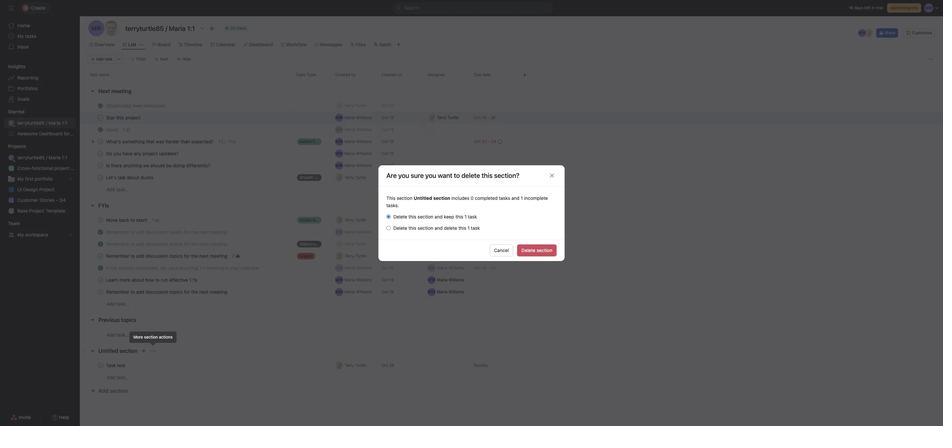 Task type: describe. For each thing, give the bounding box(es) containing it.
3 collapse task list for this section image from the top
[[90, 348, 95, 354]]

Good text field
[[105, 126, 120, 133]]

1:1 inside "projects" element
[[62, 155, 67, 160]]

this right delete this section and delete this 1 task option
[[409, 225, 416, 231]]

assignee
[[428, 72, 445, 77]]

maria williams for creator for is there anything we should be doing differently? cell
[[345, 163, 372, 168]]

type
[[307, 72, 316, 77]]

project
[[54, 165, 69, 171]]

williams for creator for if not already scheduled, set up a recurring 1:1 meeting in your calendar cell
[[356, 265, 372, 270]]

terryturtle85 / maria 1:1 inside starred element
[[17, 120, 67, 126]]

mw inside creator for star this project cell
[[336, 115, 343, 120]]

trial
[[876, 5, 883, 10]]

delete for delete this section and delete this 1 task
[[393, 225, 407, 231]]

turtle inside creator for task test cell
[[355, 363, 366, 368]]

customer stories - q4 link
[[4, 195, 76, 206]]

fyis
[[98, 203, 109, 209]]

maria inside creator for if not already scheduled, set up a recurring 1:1 meeting in your calendar cell
[[345, 265, 355, 270]]

creator for good cell
[[332, 123, 379, 136]]

19 for 1st creator for remember to add discussion topics for the next meeting cell from the bottom
[[389, 289, 394, 294]]

oct 27 for 3rd creator for remember to add discussion topics for the next meeting cell from the bottom of the header fyis tree grid
[[381, 241, 394, 246]]

oct for creator for do you have any project updates? cell
[[381, 151, 388, 156]]

add task… for 1st add task… row from the bottom
[[106, 374, 129, 380]]

project inside starred element
[[82, 131, 97, 136]]

add task… button for 4th add task… row from the bottom
[[106, 186, 129, 193]]

oct for 4th creator for remember to add discussion topics for the next meeting cell from the bottom
[[381, 229, 388, 234]]

creator for move back to start! cell
[[332, 214, 379, 226]]

24
[[482, 229, 487, 234]]

header fyis tree grid
[[80, 214, 943, 310]]

Task test text field
[[105, 362, 127, 369]]

is there anything we should be doing differently? cell
[[80, 159, 293, 172]]

remember to add discussion topics for the next meeting cell for 4th creator for remember to add discussion topics for the next meeting cell from the bottom
[[80, 226, 293, 238]]

add billing info
[[890, 5, 918, 10]]

– for 26
[[487, 115, 490, 120]]

board link
[[152, 41, 171, 48]]

5 completed checkbox from the top
[[96, 240, 104, 248]]

portfolios
[[17, 85, 38, 91]]

creator for task test cell
[[332, 359, 379, 371]]

previous topics button
[[98, 314, 136, 326]]

invite
[[19, 414, 31, 420]]

mw inside creator for good cell
[[336, 127, 343, 132]]

williams for creator for learn more about how to run effective 1:1s cell at the bottom
[[356, 277, 372, 282]]

cross-functional project plan
[[17, 165, 80, 171]]

Delete this section and keep this 1 task radio
[[386, 214, 391, 219]]

add inside header next meeting tree grid
[[106, 187, 115, 192]]

williams for 1st creator for remember to add discussion topics for the next meeting cell from the bottom
[[356, 289, 372, 294]]

oct for creator for star this project cell
[[381, 115, 388, 120]]

16 days left in trial
[[849, 5, 883, 10]]

add inside header fyis tree grid
[[106, 301, 115, 307]]

dashboard inside starred element
[[39, 131, 63, 136]]

cross-
[[17, 165, 32, 171]]

turtle inside creator for move back to start! "cell"
[[355, 217, 366, 222]]

oct 27 for creator for move back to start! "cell"
[[381, 218, 394, 222]]

oct 19 for creator for star this project cell
[[381, 115, 394, 120]]

4 completed checkbox from the top
[[96, 228, 104, 236]]

remember to add discussion topics for the next meeting text field for tt
[[105, 253, 229, 259]]

creator for learn more about how to run effective 1:1s cell
[[332, 274, 379, 286]]

completed image for 2nd creator for remember to add discussion topics for the next meeting cell from the bottom
[[96, 252, 104, 260]]

oct 19 for creator for learn more about how to run effective 1:1s cell at the bottom
[[381, 277, 394, 282]]

insights
[[8, 64, 25, 69]]

timeline link
[[179, 41, 203, 48]]

19 for creator for is there anything we should be doing differently? cell
[[389, 163, 394, 168]]

task… for 2nd add task… row from the top
[[116, 301, 129, 307]]

this
[[386, 195, 396, 201]]

1 button for tt
[[151, 217, 161, 223]]

oct for creator for let's talk about ducks. 'cell'
[[381, 175, 388, 180]]

williams for creator for do you have any project updates? cell
[[356, 151, 372, 156]]

due
[[474, 72, 481, 77]]

incomplete
[[524, 195, 548, 201]]

delete this section and keep this 1 task
[[393, 214, 477, 219]]

completed checkbox for if not already scheduled, set up a recurring 1:1 meeting in your calendar text box
[[96, 264, 104, 272]]

share button
[[876, 28, 898, 38]]

Let's talk about ducks. text field
[[105, 174, 157, 181]]

good cell
[[80, 123, 293, 136]]

add inside header untitled section tree grid
[[106, 374, 115, 380]]

maria inside creator for is there anything we should be doing differently? cell
[[345, 163, 355, 168]]

messages
[[320, 42, 342, 47]]

list
[[128, 42, 136, 47]]

new
[[71, 131, 81, 136]]

insights element
[[0, 61, 80, 106]]

tuesday
[[474, 253, 490, 258]]

20
[[491, 265, 496, 270]]

topic
[[296, 72, 306, 77]]

oct 26 for creator for let's talk about ducks. 'cell'
[[381, 175, 394, 180]]

info
[[911, 5, 918, 10]]

search list box
[[393, 3, 553, 13]]

created for created on
[[381, 72, 396, 77]]

mw inside creator for learn more about how to run effective 1:1s cell
[[336, 277, 343, 282]]

next
[[98, 88, 110, 94]]

completed checkbox for is there anything we should be doing differently? 'text box'
[[96, 161, 104, 169]]

date
[[483, 72, 491, 77]]

2
[[232, 253, 234, 258]]

add section button
[[88, 385, 130, 397]]

maria williams for 1st creator for remember to add discussion topics for the next meeting cell from the bottom
[[345, 289, 372, 294]]

completed checkbox for star this project text box
[[96, 114, 104, 122]]

tasks inside global element
[[25, 33, 36, 39]]

mw inside creator for do you have any project updates? cell
[[336, 151, 343, 156]]

my for my first portfolio
[[17, 176, 24, 182]]

starred
[[8, 109, 24, 114]]

maria williams for creator for learn more about how to run effective 1:1s cell at the bottom
[[345, 277, 372, 282]]

remove from starred image
[[209, 26, 215, 31]]

task inside button
[[105, 57, 113, 62]]

19 for creator for if not already scheduled, set up a recurring 1:1 meeting in your calendar cell
[[389, 265, 394, 270]]

creator for let's talk about ducks. cell
[[332, 171, 379, 184]]

awesome dashboard for new project
[[17, 131, 97, 136]]

task for delete this section and delete this 1 task
[[471, 225, 480, 231]]

completed checkbox for move back to start! text field
[[96, 216, 104, 224]]

more section actions
[[133, 335, 173, 340]]

add billing info button
[[887, 3, 921, 13]]

delete for delete section
[[522, 247, 535, 253]]

hide sidebar image
[[9, 5, 14, 11]]

terry turtle inside creator for task test cell
[[345, 363, 366, 368]]

oct 31
[[474, 241, 486, 246]]

add task… for second add task… row from the bottom
[[106, 332, 129, 337]]

completed checkbox for let's talk about ducks. text box on the left of page
[[96, 173, 104, 181]]

days
[[854, 5, 863, 10]]

files
[[356, 42, 366, 47]]

topics
[[121, 317, 136, 323]]

customer stories - q4
[[17, 197, 66, 203]]

maria inside creator for good cell
[[345, 127, 355, 132]]

terry inside creator for task test cell
[[345, 363, 354, 368]]

are
[[386, 172, 397, 179]]

task… for 4th add task… row from the bottom
[[116, 187, 129, 192]]

in
[[872, 5, 875, 10]]

task test cell
[[80, 359, 293, 371]]

tasks inside are you sure you want to delete this section? dialog
[[499, 195, 510, 201]]

1 inside move back to start! cell
[[152, 217, 154, 222]]

creation date for remember to add discussion topics for the next meeting cell
[[378, 250, 425, 262]]

delete this section and delete this 1 task
[[393, 225, 480, 231]]

if not already scheduled, set up a recurring 1:1 meeting in your calendar cell
[[80, 262, 293, 274]]

awesome dashboard for new project link
[[4, 128, 97, 139]]

workflow link
[[281, 41, 307, 48]]

portfolio
[[35, 176, 53, 182]]

collapse task list for this section image
[[90, 203, 95, 208]]

previous topics
[[98, 317, 136, 323]]

add task… button for second add task… row from the bottom
[[106, 331, 129, 338]]

my for my tasks
[[17, 33, 24, 39]]

completed image for mw's remember to add discussion topics for the next meeting text box
[[96, 228, 104, 236]]

files link
[[350, 41, 366, 48]]

terryturtle85 inside "projects" element
[[17, 155, 45, 160]]

creator for is there anything we should be doing differently? cell
[[332, 159, 379, 172]]

by
[[351, 72, 356, 77]]

19 for creator for good cell
[[389, 127, 394, 132]]

functional
[[32, 165, 53, 171]]

inbox
[[17, 44, 29, 50]]

19 for creator for learn more about how to run effective 1:1s cell at the bottom
[[389, 277, 394, 282]]

Star this project text field
[[105, 114, 142, 121]]

maria williams for creator for star this project cell
[[345, 115, 372, 120]]

oct 19 – 26
[[474, 115, 496, 120]]

4 creator for remember to add discussion topics for the next meeting cell from the top
[[332, 286, 379, 298]]

add task button
[[88, 55, 116, 64]]

this left oct 24
[[459, 225, 466, 231]]

repeats image inside header next meeting tree grid
[[498, 139, 503, 144]]

27 for 3rd creator for remember to add discussion topics for the next meeting cell from the bottom of the header fyis tree grid
[[389, 241, 394, 246]]

delete section
[[522, 247, 552, 253]]

terryturtle85 inside starred element
[[17, 120, 45, 126]]

plan
[[71, 165, 80, 171]]

[duplicate] new milestone cell
[[80, 99, 293, 112]]

home link
[[4, 20, 76, 31]]

row containing task name
[[80, 69, 943, 81]]

created by
[[335, 72, 356, 77]]

workflow
[[286, 42, 307, 47]]

move back to start! cell
[[80, 214, 293, 226]]

completed image for move back to start! text field
[[96, 216, 104, 224]]

terry inside creator for let's talk about ducks. 'cell'
[[345, 175, 354, 180]]

list link
[[123, 41, 136, 48]]

board
[[158, 42, 171, 47]]

oct 19 for creator for do you have any project updates? cell
[[381, 151, 394, 156]]

my workspace link
[[4, 229, 76, 240]]

starred button
[[0, 108, 24, 115]]

completed image for creator for is there anything we should be doing differently? cell
[[96, 161, 104, 169]]

add task… button for 2nd add task… row from the top
[[106, 300, 129, 308]]

tt inside creator for move back to start! "cell"
[[337, 217, 342, 222]]

27 up 24
[[482, 218, 487, 222]]

task
[[89, 72, 98, 77]]

template
[[46, 208, 65, 214]]

projects element
[[0, 140, 80, 218]]

turtle inside creator for let's talk about ducks. 'cell'
[[355, 175, 366, 180]]

this section?
[[482, 172, 519, 179]]

for
[[64, 131, 70, 136]]

task… for second add task… row from the bottom
[[116, 332, 129, 337]]

previous
[[98, 317, 120, 323]]

star this project cell
[[80, 111, 293, 124]]

projects
[[8, 143, 26, 149]]

workspace
[[25, 232, 48, 237]]

base
[[17, 208, 28, 214]]

completed image for if not already scheduled, set up a recurring 1:1 meeting in your calendar text box
[[96, 264, 104, 272]]

header next meeting tree grid
[[80, 99, 943, 196]]

2 button
[[231, 253, 241, 259]]

completed
[[475, 195, 498, 201]]

completed milestone image
[[98, 127, 103, 132]]

terry turtle inside creator for move back to start! "cell"
[[345, 217, 366, 222]]

tt inside creator for let's talk about ducks. 'cell'
[[337, 175, 342, 180]]

creator for star this project cell
[[332, 111, 379, 124]]

due date
[[474, 72, 491, 77]]

maria inside creator for star this project cell
[[345, 115, 355, 120]]

1 creator for remember to add discussion topics for the next meeting cell from the top
[[332, 226, 379, 238]]

5 completed checkbox from the top
[[96, 288, 104, 296]]

oct for creator for learn more about how to run effective 1:1s cell at the bottom
[[381, 277, 388, 282]]

project inside "link"
[[39, 187, 54, 192]]

Delete this section and delete this 1 task radio
[[386, 226, 391, 230]]

2 terryturtle85 / maria 1:1 link from the top
[[4, 152, 76, 163]]



Task type: locate. For each thing, give the bounding box(es) containing it.
1 add task… button from the top
[[106, 186, 129, 193]]

maria williams for creator for if not already scheduled, set up a recurring 1:1 meeting in your calendar cell
[[345, 265, 372, 270]]

williams for creator for good cell
[[356, 127, 372, 132]]

completed image for star this project text box
[[96, 114, 104, 122]]

oct for 3rd creator for remember to add discussion topics for the next meeting cell from the bottom of the header fyis tree grid
[[381, 241, 388, 246]]

3 creator for remember to add discussion topics for the next meeting cell from the top
[[332, 250, 379, 262]]

1 collapse task list for this section image from the top
[[90, 88, 95, 94]]

1 completed image from the top
[[96, 149, 104, 157]]

completed checkbox for task test text box at bottom
[[96, 361, 104, 369]]

task… inside header fyis tree grid
[[116, 301, 129, 307]]

1 vertical spatial oct 26
[[381, 363, 394, 368]]

search
[[404, 5, 419, 11]]

0 vertical spatial completed milestone checkbox
[[98, 103, 103, 108]]

are you sure you want to delete this section? dialog
[[378, 165, 565, 261]]

completed checkbox inside if not already scheduled, set up a recurring 1:1 meeting in your calendar cell
[[96, 264, 104, 272]]

3 my from the top
[[17, 232, 24, 237]]

terryturtle85 / maria 1:1 link
[[4, 118, 76, 128], [4, 152, 76, 163]]

untitled inside are you sure you want to delete this section? dialog
[[414, 195, 432, 201]]

add task… inside header untitled section tree grid
[[106, 374, 129, 380]]

goals
[[17, 96, 29, 102]]

2 remember to add discussion topics for the next meeting text field from the top
[[105, 289, 229, 295]]

maria williams inside creator for do you have any project updates? cell
[[345, 151, 372, 156]]

my left first
[[17, 176, 24, 182]]

1 remember to add discussion topics for the next meeting cell from the top
[[80, 226, 293, 238]]

Move back to start! text field
[[105, 217, 149, 223]]

oct for creator for good cell
[[381, 127, 388, 132]]

remember to add discussion topics for the next meeting text field down move back to start! cell
[[105, 229, 229, 235]]

0 vertical spatial and
[[512, 195, 519, 201]]

add task… button up previous topics button
[[106, 300, 129, 308]]

2 vertical spatial my
[[17, 232, 24, 237]]

26
[[491, 115, 496, 120], [389, 175, 394, 180], [389, 363, 394, 368]]

completed checkbox inside task test cell
[[96, 361, 104, 369]]

1:1 inside starred element
[[62, 120, 67, 126]]

0 horizontal spatial 1 button
[[121, 126, 131, 133]]

untitled up task test text box at bottom
[[98, 348, 118, 354]]

1 horizontal spatial tasks
[[499, 195, 510, 201]]

3 task… from the top
[[116, 332, 129, 337]]

completed milestone checkbox inside [duplicate] new milestone cell
[[98, 103, 103, 108]]

remember to add discussion topics for the next meeting text field for mw
[[105, 229, 229, 235]]

oct 26 for creator for task test cell
[[381, 363, 394, 368]]

task…
[[116, 187, 129, 192], [116, 301, 129, 307], [116, 332, 129, 337], [116, 374, 129, 380]]

2 completed image from the top
[[96, 173, 104, 181]]

and left keep
[[435, 214, 443, 219]]

team button
[[0, 220, 20, 227]]

terryturtle85 / maria 1:1 inside "projects" element
[[17, 155, 67, 160]]

1 vertical spatial my
[[17, 176, 24, 182]]

add task… button for 1st add task… row from the bottom
[[106, 374, 129, 381]]

1 remember to add discussion topics for the next meeting text field from the top
[[105, 241, 229, 247]]

0 vertical spatial task
[[105, 57, 113, 62]]

5 oct 19 from the top
[[381, 229, 394, 234]]

1 / from the top
[[46, 120, 47, 126]]

actions
[[159, 335, 173, 340]]

4 task… from the top
[[116, 374, 129, 380]]

1 horizontal spatial untitled
[[414, 195, 432, 201]]

completed checkbox inside is there anything we should be doing differently? cell
[[96, 161, 104, 169]]

completed checkbox inside let's talk about ducks. 'cell'
[[96, 173, 104, 181]]

1 vertical spatial completed milestone checkbox
[[98, 127, 103, 132]]

maria williams for creator for good cell
[[345, 127, 372, 132]]

2 / from the top
[[46, 155, 47, 160]]

None text field
[[124, 22, 197, 34]]

0 vertical spatial untitled
[[414, 195, 432, 201]]

add task… down 'previous topics'
[[106, 332, 129, 337]]

terryturtle85 / maria 1:1 link up awesome
[[4, 118, 76, 128]]

remember to add discussion topics for the next meeting text field up if not already scheduled, set up a recurring 1:1 meeting in your calendar text box
[[105, 241, 229, 247]]

dashboard left 'for'
[[39, 131, 63, 136]]

1 add task… row from the top
[[80, 183, 943, 196]]

add task… down let's talk about ducks. text box on the left of page
[[106, 187, 129, 192]]

completed image inside is there anything we should be doing differently? cell
[[96, 161, 104, 169]]

2 add task… row from the top
[[80, 298, 943, 310]]

terryturtle85
[[17, 120, 45, 126], [17, 155, 45, 160]]

0 vertical spatial 1:1
[[62, 120, 67, 126]]

/ inside "projects" element
[[46, 155, 47, 160]]

tt inside creator for [duplicate] new milestone cell
[[337, 103, 342, 108]]

1 button right move back to start! text field
[[151, 217, 161, 223]]

oct 19 for creator for good cell
[[381, 127, 394, 132]]

collapse task list for this section image for previous topics
[[90, 317, 95, 323]]

keep
[[444, 214, 454, 219]]

oct inside header untitled section tree grid
[[381, 363, 388, 368]]

0 vertical spatial 26
[[491, 115, 496, 120]]

3 completed image from the top
[[96, 240, 104, 248]]

you right sure
[[425, 172, 436, 179]]

Is there anything we should be doing differently? text field
[[105, 162, 212, 169]]

1 vertical spatial terryturtle85 / maria 1:1
[[17, 155, 67, 160]]

collapse task list for this section image left untitled section
[[90, 348, 95, 354]]

row containing 2
[[80, 250, 943, 262]]

1 horizontal spatial 1 button
[[151, 217, 161, 223]]

this right keep
[[456, 214, 463, 219]]

sunday
[[474, 363, 488, 368]]

maria inside creator for learn more about how to run effective 1:1s cell
[[345, 277, 355, 282]]

1 completed checkbox from the top
[[96, 149, 104, 157]]

repeats image inside header fyis tree grid
[[491, 253, 496, 259]]

Completed checkbox
[[96, 149, 104, 157], [96, 173, 104, 181], [96, 252, 104, 260], [96, 264, 104, 272], [96, 288, 104, 296], [96, 361, 104, 369]]

base project template
[[17, 208, 65, 214]]

terry turtle inside creator for let's talk about ducks. 'cell'
[[345, 175, 366, 180]]

terry
[[345, 103, 354, 108], [437, 115, 447, 120], [345, 175, 354, 180], [345, 217, 354, 222], [437, 217, 447, 222], [437, 229, 447, 234], [345, 241, 354, 246], [437, 241, 447, 246], [345, 253, 354, 258], [345, 363, 354, 368]]

0 vertical spatial delete
[[462, 172, 480, 179]]

add task… button down task test text box at bottom
[[106, 374, 129, 381]]

1 vertical spatial terryturtle85
[[17, 155, 45, 160]]

this right delete this section and keep this 1 task option
[[409, 214, 416, 219]]

remember to add discussion topics for the next meeting text field for tt
[[105, 241, 229, 247]]

projects button
[[0, 143, 26, 150]]

williams inside creator for learn more about how to run effective 1:1s cell
[[356, 277, 372, 282]]

ui design project
[[17, 187, 54, 192]]

my first portfolio link
[[4, 174, 76, 184]]

completed milestone checkbox for mw
[[98, 127, 103, 132]]

1 right move back to start! text field
[[152, 217, 154, 222]]

mw
[[92, 25, 101, 31], [859, 30, 866, 35], [336, 115, 343, 120], [336, 127, 343, 132], [336, 151, 343, 156], [336, 163, 343, 168], [336, 229, 343, 234], [336, 265, 343, 270], [428, 265, 435, 270], [336, 277, 343, 282], [428, 277, 435, 282], [336, 289, 343, 294], [428, 289, 435, 294]]

3 add task… from the top
[[106, 332, 129, 337]]

section
[[397, 195, 412, 201], [433, 195, 450, 201], [418, 214, 433, 219], [418, 225, 433, 231], [537, 247, 552, 253], [144, 335, 158, 340], [119, 348, 138, 354], [110, 388, 128, 394]]

williams inside creator for if not already scheduled, set up a recurring 1:1 meeting in your calendar cell
[[356, 265, 372, 270]]

2 – from the top
[[487, 265, 490, 270]]

completed image for let's talk about ducks. text box on the left of page
[[96, 173, 104, 181]]

maria williams inside creator for star this project cell
[[345, 115, 372, 120]]

19 for 4th creator for remember to add discussion topics for the next meeting cell from the bottom
[[389, 229, 394, 234]]

1 vertical spatial untitled
[[98, 348, 118, 354]]

If not already scheduled, set up a recurring 1:1 meeting in your calendar text field
[[105, 265, 261, 271]]

fyis button
[[98, 200, 109, 212]]

collapse task list for this section image
[[90, 88, 95, 94], [90, 317, 95, 323], [90, 348, 95, 354]]

mw inside creator for is there anything we should be doing differently? cell
[[336, 163, 343, 168]]

0 vertical spatial terryturtle85
[[17, 120, 45, 126]]

completed image for 3rd creator for remember to add discussion topics for the next meeting cell from the bottom of the header fyis tree grid
[[96, 240, 104, 248]]

4 add task… button from the top
[[106, 374, 129, 381]]

0 horizontal spatial tasks
[[25, 33, 36, 39]]

delete right to
[[462, 172, 480, 179]]

3 oct 19 from the top
[[381, 151, 394, 156]]

2 vertical spatial project
[[29, 208, 44, 214]]

add a task to this section image
[[141, 348, 146, 354]]

/ up cross-functional project plan
[[46, 155, 47, 160]]

27 for creator for move back to start! "cell"
[[389, 218, 394, 222]]

4 remember to add discussion topics for the next meeting cell from the top
[[80, 286, 293, 298]]

gantt link
[[374, 41, 391, 48]]

maria williams for creator for do you have any project updates? cell
[[345, 151, 372, 156]]

creator for if not already scheduled, set up a recurring 1:1 meeting in your calendar cell
[[332, 262, 379, 274]]

maria williams inside creator for is there anything we should be doing differently? cell
[[345, 163, 372, 168]]

oct 26 inside header next meeting tree grid
[[381, 175, 394, 180]]

/
[[46, 120, 47, 126], [46, 155, 47, 160]]

0 horizontal spatial dashboard
[[39, 131, 63, 136]]

1 vertical spatial /
[[46, 155, 47, 160]]

3 add task… row from the top
[[80, 328, 943, 341]]

1 vertical spatial remember to add discussion topics for the next meeting text field
[[105, 253, 229, 259]]

delete for delete this section and keep this 1 task
[[393, 214, 407, 219]]

1 vertical spatial terryturtle85 / maria 1:1 link
[[4, 152, 76, 163]]

task for delete this section and keep this 1 task
[[468, 214, 477, 219]]

completed milestone image
[[98, 103, 103, 108]]

1:1 up 'for'
[[62, 120, 67, 126]]

oct 24
[[474, 229, 487, 234]]

1 vertical spatial delete
[[393, 225, 407, 231]]

collapse task list for this section image for next meeting
[[90, 88, 95, 94]]

completed image inside task test cell
[[96, 361, 104, 369]]

repeats image
[[498, 139, 503, 144], [491, 253, 496, 259]]

customer
[[17, 197, 38, 203]]

task… up previous topics button
[[116, 301, 129, 307]]

row
[[80, 69, 943, 81], [88, 80, 935, 81], [80, 99, 943, 112], [80, 111, 943, 124], [80, 123, 943, 136], [80, 147, 943, 160], [80, 159, 943, 172], [80, 171, 943, 184], [80, 214, 943, 226], [80, 226, 943, 238], [80, 238, 943, 250], [80, 250, 943, 262], [80, 262, 943, 274], [80, 274, 943, 286], [80, 286, 943, 298], [80, 359, 943, 371]]

remember to add discussion topics for the next meeting cell for 2nd creator for remember to add discussion topics for the next meeting cell from the bottom
[[80, 250, 293, 262]]

2 task… from the top
[[116, 301, 129, 307]]

2 add task… from the top
[[106, 301, 129, 307]]

1 oct 19 from the top
[[381, 115, 394, 120]]

completed image for creator for task test cell
[[96, 361, 104, 369]]

completed checkbox inside move back to start! cell
[[96, 216, 104, 224]]

cross-functional project plan link
[[4, 163, 80, 174]]

1 terryturtle85 from the top
[[17, 120, 45, 126]]

tasks.
[[386, 202, 399, 208]]

1 oct 26 from the top
[[381, 175, 394, 180]]

oct for 1st creator for remember to add discussion topics for the next meeting cell from the bottom
[[381, 289, 388, 294]]

completed image inside do you have any project updates? cell
[[96, 149, 104, 157]]

1:1
[[62, 120, 67, 126], [62, 155, 67, 160]]

oct for creator for if not already scheduled, set up a recurring 1:1 meeting in your calendar cell
[[381, 265, 388, 270]]

project left completed milestone image
[[82, 131, 97, 136]]

/ inside starred element
[[46, 120, 47, 126]]

completed image
[[96, 114, 104, 122], [96, 173, 104, 181], [96, 216, 104, 224], [96, 228, 104, 236], [96, 264, 104, 272]]

oct 19 for creator for if not already scheduled, set up a recurring 1:1 meeting in your calendar cell
[[381, 265, 394, 270]]

my up inbox
[[17, 33, 24, 39]]

teams element
[[0, 218, 80, 241]]

1 vertical spatial collapse task list for this section image
[[90, 317, 95, 323]]

portfolios link
[[4, 83, 76, 94]]

stories
[[40, 197, 55, 203]]

1 horizontal spatial dashboard
[[249, 42, 273, 47]]

3 completed checkbox from the top
[[96, 216, 104, 224]]

completed checkbox for do you have any project updates? text box
[[96, 149, 104, 157]]

share
[[885, 30, 895, 35]]

– inside header next meeting tree grid
[[487, 115, 490, 120]]

1 button down star this project text box
[[121, 126, 131, 133]]

maria williams inside creator for learn more about how to run effective 1:1s cell
[[345, 277, 372, 282]]

1 horizontal spatial created
[[381, 72, 396, 77]]

2 remember to add discussion topics for the next meeting cell from the top
[[80, 238, 293, 250]]

1 vertical spatial task
[[468, 214, 477, 219]]

and left incomplete
[[512, 195, 519, 201]]

1 vertical spatial remember to add discussion topics for the next meeting text field
[[105, 289, 229, 295]]

oct 19 for creator for is there anything we should be doing differently? cell
[[381, 163, 394, 168]]

oct 27 down delete this section and delete this 1 task option
[[381, 241, 394, 246]]

completed checkbox inside do you have any project updates? cell
[[96, 149, 104, 157]]

williams inside creator for good cell
[[356, 127, 372, 132]]

0 vertical spatial remember to add discussion topics for the next meeting text field
[[105, 241, 229, 247]]

task down overview
[[105, 57, 113, 62]]

billing
[[899, 5, 910, 10]]

27 up delete this section and delete this 1 task option
[[389, 218, 394, 222]]

completed milestone checkbox left good text box
[[98, 127, 103, 132]]

6 oct 19 from the top
[[381, 265, 394, 270]]

terryturtle85 up cross-
[[17, 155, 45, 160]]

2 created from the left
[[381, 72, 396, 77]]

and for delete this section and keep this 1 task
[[435, 214, 443, 219]]

collapse task list for this section image left next
[[90, 88, 95, 94]]

starred element
[[0, 106, 97, 140]]

overview
[[94, 42, 115, 47]]

5 completed image from the top
[[96, 264, 104, 272]]

0 horizontal spatial created
[[335, 72, 350, 77]]

1 terryturtle85 / maria 1:1 link from the top
[[4, 118, 76, 128]]

0 vertical spatial terryturtle85 / maria 1:1 link
[[4, 118, 76, 128]]

remember to add discussion topics for the next meeting text field up if not already scheduled, set up a recurring 1:1 meeting in your calendar text box
[[105, 253, 229, 259]]

my inside "projects" element
[[17, 176, 24, 182]]

2 you from the left
[[425, 172, 436, 179]]

3 completed image from the top
[[96, 216, 104, 224]]

5 completed image from the top
[[96, 276, 104, 284]]

creator for do you have any project updates? cell
[[332, 147, 379, 160]]

2 vertical spatial task
[[471, 225, 480, 231]]

4 completed image from the top
[[96, 228, 104, 236]]

task… down let's talk about ducks. text box on the left of page
[[116, 187, 129, 192]]

19 for creator for star this project cell
[[389, 115, 394, 120]]

collapse task list for this section image left previous
[[90, 317, 95, 323]]

oct 27
[[381, 103, 394, 108], [381, 218, 394, 222], [474, 218, 487, 222], [381, 241, 394, 246]]

add task… button down let's talk about ducks. text box on the left of page
[[106, 186, 129, 193]]

on
[[398, 72, 402, 77]]

Remember to add discussion topics for the next meeting text field
[[105, 241, 229, 247], [105, 289, 229, 295]]

2 completed image from the top
[[96, 161, 104, 169]]

oct 27 inside header next meeting tree grid
[[381, 103, 394, 108]]

timeline
[[184, 42, 203, 47]]

delete right cancel
[[522, 247, 535, 253]]

4 oct 19 from the top
[[381, 163, 394, 168]]

oct 27 down created on
[[381, 103, 394, 108]]

maria inside creator for do you have any project updates? cell
[[345, 151, 355, 156]]

7 oct 19 from the top
[[381, 277, 394, 282]]

my
[[17, 33, 24, 39], [17, 176, 24, 182], [17, 232, 24, 237]]

delete right delete this section and keep this 1 task option
[[393, 214, 407, 219]]

add
[[890, 5, 898, 10], [96, 57, 104, 62], [106, 187, 115, 192], [106, 301, 115, 307], [106, 332, 115, 337], [106, 374, 115, 380], [98, 388, 108, 394]]

1 remember to add discussion topics for the next meeting text field from the top
[[105, 229, 229, 235]]

williams inside creator for do you have any project updates? cell
[[356, 151, 372, 156]]

completed image inside if not already scheduled, set up a recurring 1:1 meeting in your calendar cell
[[96, 264, 104, 272]]

1 button for mw
[[121, 126, 131, 133]]

add task… button inside header untitled section tree grid
[[106, 374, 129, 381]]

my first portfolio
[[17, 176, 53, 182]]

creator for remember to add discussion topics for the next meeting cell
[[332, 226, 379, 238], [332, 238, 379, 250], [332, 250, 379, 262], [332, 286, 379, 298]]

Do you have any project updates? text field
[[105, 150, 181, 157]]

7 completed image from the top
[[96, 361, 104, 369]]

remember to add discussion topics for the next meeting cell for 1st creator for remember to add discussion topics for the next meeting cell from the bottom
[[80, 286, 293, 298]]

next meeting
[[98, 88, 131, 94]]

my down the team
[[17, 232, 24, 237]]

delete
[[462, 172, 480, 179], [444, 225, 457, 231]]

0 vertical spatial project
[[82, 131, 97, 136]]

completed checkbox inside star this project cell
[[96, 114, 104, 122]]

2 completed checkbox from the top
[[96, 161, 104, 169]]

are you sure you want to delete this section?
[[386, 172, 519, 179]]

1 completed image from the top
[[96, 114, 104, 122]]

to
[[454, 172, 460, 179]]

task left 24
[[471, 225, 480, 231]]

you
[[398, 172, 409, 179], [425, 172, 436, 179]]

1 left incomplete
[[521, 195, 523, 201]]

creator for [duplicate] new milestone cell
[[332, 99, 379, 112]]

includes
[[452, 195, 469, 201]]

1 button inside good 'cell'
[[121, 126, 131, 133]]

1 button
[[121, 126, 131, 133], [151, 217, 161, 223]]

1 vertical spatial repeats image
[[491, 253, 496, 259]]

2 oct 19 from the top
[[381, 127, 394, 132]]

2 oct 26 from the top
[[381, 363, 394, 368]]

1 completed milestone checkbox from the top
[[98, 103, 103, 108]]

task… down previous topics button
[[116, 332, 129, 337]]

completed checkbox inside learn more about how to run effective 1:1s cell
[[96, 276, 104, 284]]

0 vertical spatial terryturtle85 / maria 1:1
[[17, 120, 67, 126]]

26 for creator for task test cell
[[389, 363, 394, 368]]

0 vertical spatial –
[[487, 115, 490, 120]]

add task… button
[[106, 186, 129, 193], [106, 300, 129, 308], [106, 331, 129, 338], [106, 374, 129, 381]]

mw inside creator for if not already scheduled, set up a recurring 1:1 meeting in your calendar cell
[[336, 265, 343, 270]]

task… down task test text box at bottom
[[116, 374, 129, 380]]

do you have any project updates? cell
[[80, 147, 293, 160]]

and down delete this section and keep this 1 task
[[435, 225, 443, 231]]

task down incomplete tasks.
[[468, 214, 477, 219]]

add task… down task test text box at bottom
[[106, 374, 129, 380]]

completed milestone checkbox for tt
[[98, 103, 103, 108]]

2 completed milestone checkbox from the top
[[98, 127, 103, 132]]

1 1:1 from the top
[[62, 120, 67, 126]]

2 my from the top
[[17, 176, 24, 182]]

completed image for creator for learn more about how to run effective 1:1s cell at the bottom
[[96, 276, 104, 284]]

oct for creator for is there anything we should be doing differently? cell
[[381, 163, 388, 168]]

terryturtle85 / maria 1:1 link up functional
[[4, 152, 76, 163]]

tasks down the home
[[25, 33, 36, 39]]

1 vertical spatial 1 button
[[151, 217, 161, 223]]

26 for creator for let's talk about ducks. 'cell'
[[389, 175, 394, 180]]

home
[[17, 23, 30, 28]]

completed image inside learn more about how to run effective 1:1s cell
[[96, 276, 104, 284]]

oct for creator for [duplicate] new milestone cell
[[381, 103, 388, 108]]

1 vertical spatial project
[[39, 187, 54, 192]]

task… for 1st add task… row from the bottom
[[116, 374, 129, 380]]

1 vertical spatial 26
[[389, 175, 394, 180]]

williams inside creator for star this project cell
[[356, 115, 372, 120]]

1 terryturtle85 / maria 1:1 from the top
[[17, 120, 67, 126]]

oct 26 up this at the left of the page
[[381, 175, 394, 180]]

maria inside "projects" element
[[49, 155, 60, 160]]

6 completed image from the top
[[96, 288, 104, 296]]

3 add task… button from the top
[[106, 331, 129, 338]]

untitled up delete this section and keep this 1 task
[[414, 195, 432, 201]]

1 completed checkbox from the top
[[96, 114, 104, 122]]

reporting link
[[4, 73, 76, 83]]

dashboard left the workflow link
[[249, 42, 273, 47]]

Completed checkbox
[[96, 114, 104, 122], [96, 161, 104, 169], [96, 216, 104, 224], [96, 228, 104, 236], [96, 240, 104, 248], [96, 276, 104, 284]]

1 vertical spatial delete
[[444, 225, 457, 231]]

awesome
[[17, 131, 38, 136]]

header untitled section tree grid
[[80, 359, 943, 383]]

2 remember to add discussion topics for the next meeting text field from the top
[[105, 253, 229, 259]]

maria williams for 4th creator for remember to add discussion topics for the next meeting cell from the bottom
[[345, 229, 372, 234]]

williams for 4th creator for remember to add discussion topics for the next meeting cell from the bottom
[[356, 229, 372, 234]]

2 vertical spatial collapse task list for this section image
[[90, 348, 95, 354]]

4 add task… row from the top
[[80, 371, 943, 383]]

meeting
[[111, 88, 131, 94]]

williams inside creator for is there anything we should be doing differently? cell
[[356, 163, 372, 168]]

remember to add discussion topics for the next meeting cell
[[80, 226, 293, 238], [80, 238, 293, 250], [80, 250, 293, 262], [80, 286, 293, 298]]

my tasks
[[17, 33, 36, 39]]

6 completed checkbox from the top
[[96, 276, 104, 284]]

williams for creator for star this project cell
[[356, 115, 372, 120]]

6 completed checkbox from the top
[[96, 361, 104, 369]]

untitled inside the 'untitled section' button
[[98, 348, 118, 354]]

1 you from the left
[[398, 172, 409, 179]]

sure
[[411, 172, 424, 179]]

1 horizontal spatial delete
[[462, 172, 480, 179]]

0 horizontal spatial delete
[[444, 225, 457, 231]]

Completed milestone checkbox
[[98, 103, 103, 108], [98, 127, 103, 132]]

Remember to add discussion topics for the next meeting text field
[[105, 229, 229, 235], [105, 253, 229, 259]]

terryturtle85 / maria 1:1 up awesome dashboard for new project link at the top left of the page
[[17, 120, 67, 126]]

Learn more about how to run effective 1:1s text field
[[105, 277, 199, 283]]

[Duplicate] New milestone text field
[[105, 102, 167, 109]]

1 add task… from the top
[[106, 187, 129, 192]]

completed milestone checkbox inside good 'cell'
[[98, 127, 103, 132]]

terryturtle85 up awesome
[[17, 120, 45, 126]]

1 vertical spatial dashboard
[[39, 131, 63, 136]]

3 remember to add discussion topics for the next meeting cell from the top
[[80, 250, 293, 262]]

0 horizontal spatial you
[[398, 172, 409, 179]]

– inside header fyis tree grid
[[487, 265, 490, 270]]

27 up creation date for remember to add discussion topics for the next meeting cell
[[389, 241, 394, 246]]

0 horizontal spatial repeats image
[[491, 253, 496, 259]]

1:1 up project
[[62, 155, 67, 160]]

reporting
[[17, 75, 38, 80]]

oct 27 for creator for [duplicate] new milestone cell
[[381, 103, 394, 108]]

oct 27 up delete this section and delete this 1 task option
[[381, 218, 394, 222]]

created left on
[[381, 72, 396, 77]]

2 vertical spatial 26
[[389, 363, 394, 368]]

4 completed checkbox from the top
[[96, 264, 104, 272]]

1 task… from the top
[[116, 187, 129, 192]]

–
[[487, 115, 490, 120], [487, 265, 490, 270]]

left
[[864, 5, 871, 10]]

4 completed image from the top
[[96, 252, 104, 260]]

add task… button inside header fyis tree grid
[[106, 300, 129, 308]]

let's talk about ducks. cell
[[80, 171, 293, 184]]

my inside global element
[[17, 33, 24, 39]]

0 vertical spatial remember to add discussion topics for the next meeting text field
[[105, 229, 229, 235]]

2 vertical spatial delete
[[522, 247, 535, 253]]

completed image
[[96, 149, 104, 157], [96, 161, 104, 169], [96, 240, 104, 248], [96, 252, 104, 260], [96, 276, 104, 284], [96, 288, 104, 296], [96, 361, 104, 369]]

add task… row
[[80, 183, 943, 196], [80, 298, 943, 310], [80, 328, 943, 341], [80, 371, 943, 383]]

first
[[25, 176, 33, 182]]

this
[[409, 214, 416, 219], [456, 214, 463, 219], [409, 225, 416, 231], [459, 225, 466, 231]]

1 vertical spatial and
[[435, 214, 443, 219]]

1 right good text box
[[123, 127, 125, 132]]

remember to add discussion topics for the next meeting cell containing 2
[[80, 250, 293, 262]]

completed image inside star this project cell
[[96, 114, 104, 122]]

task… inside header next meeting tree grid
[[116, 187, 129, 192]]

26 inside header untitled section tree grid
[[389, 363, 394, 368]]

27 down created on
[[389, 103, 394, 108]]

0 vertical spatial my
[[17, 33, 24, 39]]

2 collapse task list for this section image from the top
[[90, 317, 95, 323]]

terryturtle85 / maria 1:1 up functional
[[17, 155, 67, 160]]

1 vertical spatial 1:1
[[62, 155, 67, 160]]

add task… up previous topics button
[[106, 301, 129, 307]]

1 down incomplete tasks.
[[465, 214, 467, 219]]

williams for creator for is there anything we should be doing differently? cell
[[356, 163, 372, 168]]

4 add task… from the top
[[106, 374, 129, 380]]

tasks right completed
[[499, 195, 510, 201]]

project up the stories
[[39, 187, 54, 192]]

oct 27 up oct 24
[[474, 218, 487, 222]]

0 vertical spatial 1 button
[[121, 126, 131, 133]]

turtle inside creator for [duplicate] new milestone cell
[[355, 103, 366, 108]]

0 vertical spatial oct 26
[[381, 175, 394, 180]]

1 horizontal spatial you
[[425, 172, 436, 179]]

add section
[[98, 388, 128, 394]]

1 my from the top
[[17, 33, 24, 39]]

completed image for creator for do you have any project updates? cell
[[96, 149, 104, 157]]

my inside teams element
[[17, 232, 24, 237]]

0 vertical spatial collapse task list for this section image
[[90, 88, 95, 94]]

inbox link
[[4, 42, 76, 52]]

this section untitled section includes 0 completed tasks and 1
[[386, 195, 523, 201]]

2 1:1 from the top
[[62, 155, 67, 160]]

0 vertical spatial repeats image
[[498, 139, 503, 144]]

calendar
[[216, 42, 236, 47]]

add task… button down 'previous topics'
[[106, 331, 129, 338]]

and for delete this section and delete this 1 task
[[435, 225, 443, 231]]

maria inside starred element
[[49, 120, 60, 126]]

base project template link
[[4, 206, 76, 216]]

topic type
[[296, 72, 316, 77]]

0 vertical spatial dashboard
[[249, 42, 273, 47]]

global element
[[0, 16, 80, 56]]

terry inside creator for move back to start! "cell"
[[345, 217, 354, 222]]

1 – from the top
[[487, 115, 490, 120]]

1 created from the left
[[335, 72, 350, 77]]

add task… inside header fyis tree grid
[[106, 301, 129, 307]]

you right are
[[398, 172, 409, 179]]

tt inside creator for task test cell
[[337, 363, 342, 368]]

terry turtle
[[345, 103, 366, 108], [437, 115, 459, 120], [345, 175, 366, 180], [345, 217, 366, 222], [437, 217, 459, 222], [437, 229, 459, 234], [345, 241, 366, 246], [437, 241, 459, 246], [345, 253, 366, 258], [345, 363, 366, 368]]

27 for creator for [duplicate] new milestone cell
[[389, 103, 394, 108]]

1 inside good 'cell'
[[123, 127, 125, 132]]

delete right delete this section and delete this 1 task option
[[393, 225, 407, 231]]

maria williams inside creator for good cell
[[345, 127, 372, 132]]

next meeting button
[[98, 85, 131, 97]]

terryturtle85 / maria 1:1 link inside starred element
[[4, 118, 76, 128]]

27 inside header next meeting tree grid
[[389, 103, 394, 108]]

delete inside button
[[522, 247, 535, 253]]

/ up awesome dashboard for new project link at the top left of the page
[[46, 120, 47, 126]]

task… inside header untitled section tree grid
[[116, 374, 129, 380]]

1 vertical spatial tasks
[[499, 195, 510, 201]]

my for my workspace
[[17, 232, 24, 237]]

0 horizontal spatial untitled
[[98, 348, 118, 354]]

team
[[8, 220, 20, 226]]

3 completed checkbox from the top
[[96, 252, 104, 260]]

1 horizontal spatial repeats image
[[498, 139, 503, 144]]

0 vertical spatial tasks
[[25, 33, 36, 39]]

0 vertical spatial /
[[46, 120, 47, 126]]

remember to add discussion topics for the next meeting text field down the "learn more about how to run effective 1:1s" text box
[[105, 289, 229, 295]]

oct for creator for task test cell
[[381, 363, 388, 368]]

oct 19 for 4th creator for remember to add discussion topics for the next meeting cell from the bottom
[[381, 229, 394, 234]]

2 terryturtle85 from the top
[[17, 155, 45, 160]]

completed image for 1st creator for remember to add discussion topics for the next meeting cell from the bottom
[[96, 288, 104, 296]]

19 for creator for do you have any project updates? cell
[[389, 151, 394, 156]]

-
[[56, 197, 58, 203]]

2 vertical spatial and
[[435, 225, 443, 231]]

oct 19 – 20
[[474, 265, 496, 270]]

terry turtle inside creator for [duplicate] new milestone cell
[[345, 103, 366, 108]]

add task… for 2nd add task… row from the top
[[106, 301, 129, 307]]

completed image inside let's talk about ducks. 'cell'
[[96, 173, 104, 181]]

2 add task… button from the top
[[106, 300, 129, 308]]

created on
[[381, 72, 402, 77]]

2 completed checkbox from the top
[[96, 173, 104, 181]]

8 oct 19 from the top
[[381, 289, 394, 294]]

project down customer stories - q4 link
[[29, 208, 44, 214]]

completed checkbox for the "learn more about how to run effective 1:1s" text box
[[96, 276, 104, 284]]

delete down keep
[[444, 225, 457, 231]]

maria
[[345, 115, 355, 120], [49, 120, 60, 126], [345, 127, 355, 132], [345, 151, 355, 156], [49, 155, 60, 160], [345, 163, 355, 168], [345, 229, 355, 234], [345, 265, 355, 270], [437, 265, 447, 270], [345, 277, 355, 282], [437, 277, 447, 282], [345, 289, 355, 294], [437, 289, 447, 294]]

learn more about how to run effective 1:1s cell
[[80, 274, 293, 286]]

1 left oct 24
[[468, 225, 470, 231]]

gantt
[[379, 42, 391, 47]]

2 terryturtle85 / maria 1:1 from the top
[[17, 155, 67, 160]]

close this dialog image
[[549, 173, 555, 178]]

more
[[133, 335, 143, 340]]

oct for creator for move back to start! "cell"
[[381, 218, 388, 222]]

terry inside creator for [duplicate] new milestone cell
[[345, 103, 354, 108]]

maria williams inside creator for if not already scheduled, set up a recurring 1:1 meeting in your calendar cell
[[345, 265, 372, 270]]

1 vertical spatial –
[[487, 265, 490, 270]]

remember to add discussion topics for the next meeting text field for mw
[[105, 289, 229, 295]]

created for created by
[[335, 72, 350, 77]]

completed checkbox for tt remember to add discussion topics for the next meeting text box
[[96, 252, 104, 260]]

2 creator for remember to add discussion topics for the next meeting cell from the top
[[332, 238, 379, 250]]

my tasks link
[[4, 31, 76, 42]]

add task
[[96, 57, 113, 62]]

0 vertical spatial delete
[[393, 214, 407, 219]]

1 button inside move back to start! cell
[[151, 217, 161, 223]]

oct 26 right creator for task test cell
[[381, 363, 394, 368]]

completed milestone checkbox down next
[[98, 103, 103, 108]]

created left by
[[335, 72, 350, 77]]



Task type: vqa. For each thing, say whether or not it's contained in the screenshot.
williams for creator for Is there anything we should be doing differently? cell
yes



